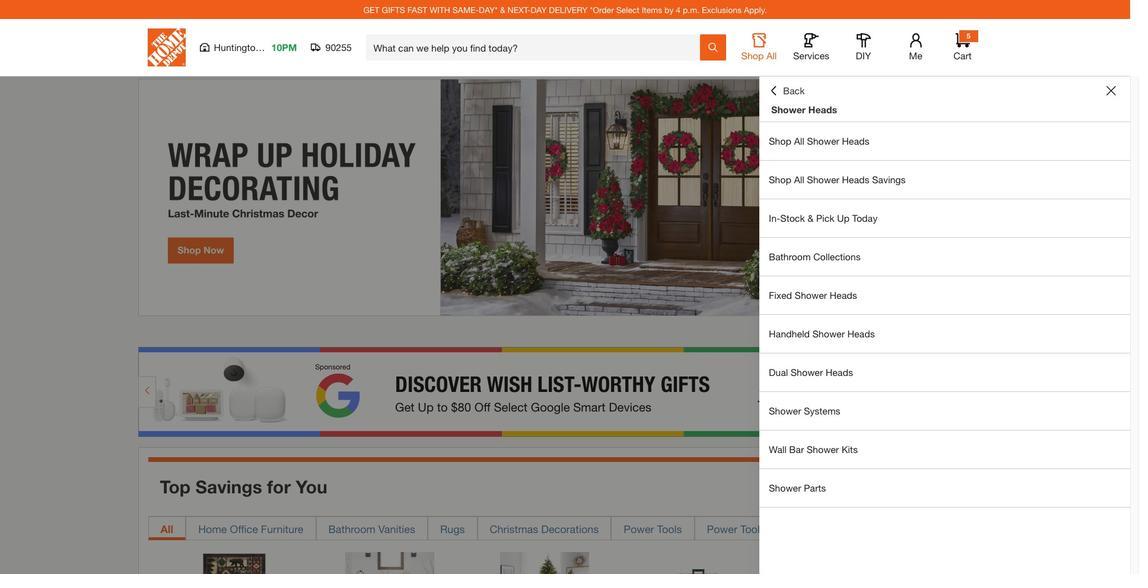Task type: describe. For each thing, give the bounding box(es) containing it.
5
[[967, 31, 971, 40]]

shower inside 'shop all shower heads savings' link
[[808, 174, 840, 185]]

wall bar shower kits
[[769, 444, 858, 455]]

bathroom vanities
[[329, 523, 416, 536]]

bathroom vanities button
[[316, 517, 428, 541]]

sonoma 48 in. w x 22 in. d x 34 in. h single sink bath vanity in almond latte with carrara marble top image
[[345, 553, 435, 575]]

power tools button
[[612, 517, 695, 541]]

90255 button
[[311, 42, 352, 53]]

wall bar shower kits link
[[760, 431, 1131, 469]]

What can we help you find today? search field
[[374, 35, 700, 60]]

up
[[838, 213, 850, 224]]

feedback link image
[[1124, 201, 1140, 265]]

handheld shower heads
[[769, 328, 876, 340]]

0 horizontal spatial &
[[500, 4, 506, 15]]

top
[[160, 477, 191, 498]]

bar
[[790, 444, 805, 455]]

shower down back "button"
[[772, 104, 806, 115]]

accessories
[[763, 523, 821, 536]]

shop all shower heads
[[769, 135, 870, 147]]

huntington park
[[214, 42, 283, 53]]

drawer close image
[[1107, 86, 1117, 96]]

next-
[[508, 4, 531, 15]]

exclusions
[[702, 4, 742, 15]]

same-
[[453, 4, 479, 15]]

pick
[[817, 213, 835, 224]]

heads inside shop all shower heads link
[[843, 135, 870, 147]]

top savings for you
[[160, 477, 328, 498]]

power for power tool accessories
[[707, 523, 738, 536]]

0 horizontal spatial savings
[[196, 477, 262, 498]]

get gifts fast with same-day* & next-day delivery *order select items by 4 p.m. exclusions apply.
[[364, 4, 767, 15]]

christmas decorations
[[490, 523, 599, 536]]

handheld shower heads link
[[760, 315, 1131, 353]]

all button
[[148, 517, 186, 541]]

apply.
[[744, 4, 767, 15]]

shower parts
[[769, 483, 827, 494]]

office
[[230, 523, 258, 536]]

wall
[[769, 444, 787, 455]]

huntington
[[214, 42, 261, 53]]

in-
[[769, 213, 781, 224]]

bathroom collections
[[769, 251, 861, 262]]

home office furniture button
[[186, 517, 316, 541]]

shower inside dual shower heads link
[[791, 367, 824, 378]]

bathroom for bathroom collections
[[769, 251, 811, 262]]

shop for shop all
[[742, 50, 764, 61]]

day
[[531, 4, 547, 15]]

christmas
[[490, 523, 539, 536]]

heads inside 'shop all shower heads savings' link
[[843, 174, 870, 185]]

shower systems
[[769, 405, 841, 417]]

power tools
[[624, 523, 683, 536]]

vanities
[[379, 523, 416, 536]]

with
[[430, 4, 451, 15]]

tools
[[658, 523, 683, 536]]

shower inside handheld shower heads link
[[813, 328, 845, 340]]

systems
[[804, 405, 841, 417]]

power tool accessories button
[[695, 517, 834, 541]]

dual shower heads link
[[760, 354, 1131, 392]]

bathroom for bathroom vanities
[[329, 523, 376, 536]]

heads inside the fixed shower heads link
[[830, 290, 858, 301]]

services button
[[793, 33, 831, 62]]

decorations
[[542, 523, 599, 536]]

diy
[[856, 50, 872, 61]]

services
[[794, 50, 830, 61]]

fast
[[408, 4, 428, 15]]

items
[[642, 4, 663, 15]]

all for shop all
[[767, 50, 777, 61]]

heads inside handheld shower heads link
[[848, 328, 876, 340]]

shop all shower heads link
[[760, 122, 1131, 160]]



Task type: locate. For each thing, give the bounding box(es) containing it.
heads inside dual shower heads link
[[826, 367, 854, 378]]

& inside in-stock & pick up today link
[[808, 213, 814, 224]]

shop all
[[742, 50, 777, 61]]

0 vertical spatial bathroom
[[769, 251, 811, 262]]

furniture
[[261, 523, 304, 536]]

menu
[[760, 122, 1131, 508]]

shop up in-
[[769, 174, 792, 185]]

parts
[[804, 483, 827, 494]]

power tool accessories
[[707, 523, 821, 536]]

tool
[[741, 523, 760, 536]]

power left tool
[[707, 523, 738, 536]]

1 horizontal spatial &
[[808, 213, 814, 224]]

day*
[[479, 4, 498, 15]]

*order
[[590, 4, 614, 15]]

shower right dual
[[791, 367, 824, 378]]

me
[[910, 50, 923, 61]]

1 vertical spatial savings
[[196, 477, 262, 498]]

shower
[[772, 104, 806, 115], [808, 135, 840, 147], [808, 174, 840, 185], [795, 290, 828, 301], [813, 328, 845, 340], [791, 367, 824, 378], [769, 405, 802, 417], [807, 444, 840, 455], [769, 483, 802, 494]]

shop for shop all shower heads savings
[[769, 174, 792, 185]]

shower inside shower systems link
[[769, 405, 802, 417]]

0 vertical spatial shop
[[742, 50, 764, 61]]

shower up in-stock & pick up today
[[808, 174, 840, 185]]

p.m.
[[683, 4, 700, 15]]

& left 'pick'
[[808, 213, 814, 224]]

menu containing shop all shower heads
[[760, 122, 1131, 508]]

select
[[617, 4, 640, 15]]

power
[[624, 523, 655, 536], [707, 523, 738, 536]]

shower right the 'handheld'
[[813, 328, 845, 340]]

all up stock
[[795, 174, 805, 185]]

cart
[[954, 50, 972, 61]]

0 horizontal spatial bathroom
[[329, 523, 376, 536]]

1 horizontal spatial bathroom
[[769, 251, 811, 262]]

shower inside shower parts link
[[769, 483, 802, 494]]

fixed shower heads
[[769, 290, 858, 301]]

stock
[[781, 213, 806, 224]]

0 horizontal spatial power
[[624, 523, 655, 536]]

1 power from the left
[[624, 523, 655, 536]]

me button
[[897, 33, 935, 62]]

bathroom left vanities
[[329, 523, 376, 536]]

&
[[500, 4, 506, 15], [808, 213, 814, 224]]

for
[[267, 477, 291, 498]]

home office furniture
[[198, 523, 304, 536]]

all down top
[[161, 523, 173, 536]]

m18 fuel 18-v lithium-ion brushless cordless hammer drill and impact driver combo kit (2-tool) with router image
[[656, 553, 745, 575]]

shower left 'systems'
[[769, 405, 802, 417]]

90255
[[326, 42, 352, 53]]

savings up today at right top
[[873, 174, 906, 185]]

1 vertical spatial shop
[[769, 135, 792, 147]]

shop
[[742, 50, 764, 61], [769, 135, 792, 147], [769, 174, 792, 185]]

2 vertical spatial shop
[[769, 174, 792, 185]]

0 vertical spatial savings
[[873, 174, 906, 185]]

today
[[853, 213, 878, 224]]

savings inside menu
[[873, 174, 906, 185]]

cart 5
[[954, 31, 972, 61]]

shower left parts
[[769, 483, 802, 494]]

bathroom
[[769, 251, 811, 262], [329, 523, 376, 536]]

bathroom inside bathroom collections link
[[769, 251, 811, 262]]

back button
[[769, 85, 805, 97]]

power left tools
[[624, 523, 655, 536]]

10pm
[[272, 42, 297, 53]]

shop all button
[[741, 33, 779, 62]]

all for shop all shower heads savings
[[795, 174, 805, 185]]

dual
[[769, 367, 789, 378]]

& right day*
[[500, 4, 506, 15]]

in-stock & pick up today link
[[760, 199, 1131, 237]]

shop down shower heads
[[769, 135, 792, 147]]

1 vertical spatial bathroom
[[329, 523, 376, 536]]

delivery
[[549, 4, 588, 15]]

shop inside button
[[742, 50, 764, 61]]

home
[[198, 523, 227, 536]]

get
[[364, 4, 380, 15]]

1 horizontal spatial savings
[[873, 174, 906, 185]]

shower inside wall bar shower kits link
[[807, 444, 840, 455]]

6 ft. pre-lit green fir artificial christmas tree with 350 led lights 9 functional multi-color remote controller image
[[500, 553, 590, 575]]

heads
[[809, 104, 838, 115], [843, 135, 870, 147], [843, 174, 870, 185], [830, 290, 858, 301], [848, 328, 876, 340], [826, 367, 854, 378]]

2 power from the left
[[707, 523, 738, 536]]

shop for shop all shower heads
[[769, 135, 792, 147]]

4
[[676, 4, 681, 15]]

1 horizontal spatial power
[[707, 523, 738, 536]]

dual shower heads
[[769, 367, 854, 378]]

christmas decorations button
[[478, 517, 612, 541]]

back
[[784, 85, 805, 96]]

collections
[[814, 251, 861, 262]]

rugs button
[[428, 517, 478, 541]]

by
[[665, 4, 674, 15]]

shower down shower heads
[[808, 135, 840, 147]]

shower inside shop all shower heads link
[[808, 135, 840, 147]]

shower heads
[[772, 104, 838, 115]]

shop all shower heads savings link
[[760, 161, 1131, 199]]

all
[[767, 50, 777, 61], [795, 135, 805, 147], [795, 174, 805, 185], [161, 523, 173, 536]]

1 vertical spatial &
[[808, 213, 814, 224]]

shower inside the fixed shower heads link
[[795, 290, 828, 301]]

bathroom inside bathroom vanities button
[[329, 523, 376, 536]]

you
[[296, 477, 328, 498]]

fixed shower heads link
[[760, 277, 1131, 315]]

all down shower heads
[[795, 135, 805, 147]]

all up back "button"
[[767, 50, 777, 61]]

all for shop all shower heads
[[795, 135, 805, 147]]

shop down apply.
[[742, 50, 764, 61]]

park
[[264, 42, 283, 53]]

the home depot logo image
[[148, 28, 186, 66]]

handheld
[[769, 328, 810, 340]]

in-stock & pick up today
[[769, 213, 878, 224]]

kits
[[842, 444, 858, 455]]

savings up "office" at the left bottom
[[196, 477, 262, 498]]

shop all shower heads savings
[[769, 174, 906, 185]]

power for power tools
[[624, 523, 655, 536]]

rugs
[[440, 523, 465, 536]]

gifts
[[382, 4, 405, 15]]

shower right the bar
[[807, 444, 840, 455]]

img for wrap up holiday decorating last-minute outdoor decor image
[[138, 79, 993, 316]]

bathroom collections link
[[760, 238, 1131, 276]]

shower parts link
[[760, 470, 1131, 508]]

fixed
[[769, 290, 793, 301]]

savings
[[873, 174, 906, 185], [196, 477, 262, 498]]

shower right fixed
[[795, 290, 828, 301]]

diy button
[[845, 33, 883, 62]]

0 vertical spatial &
[[500, 4, 506, 15]]

bathroom down stock
[[769, 251, 811, 262]]

shower systems link
[[760, 392, 1131, 430]]

buffalo bear brown/red 5 ft. x 7 ft. indoor area rug image
[[190, 553, 279, 575]]



Task type: vqa. For each thing, say whether or not it's contained in the screenshot.
the Christmas Decorations
yes



